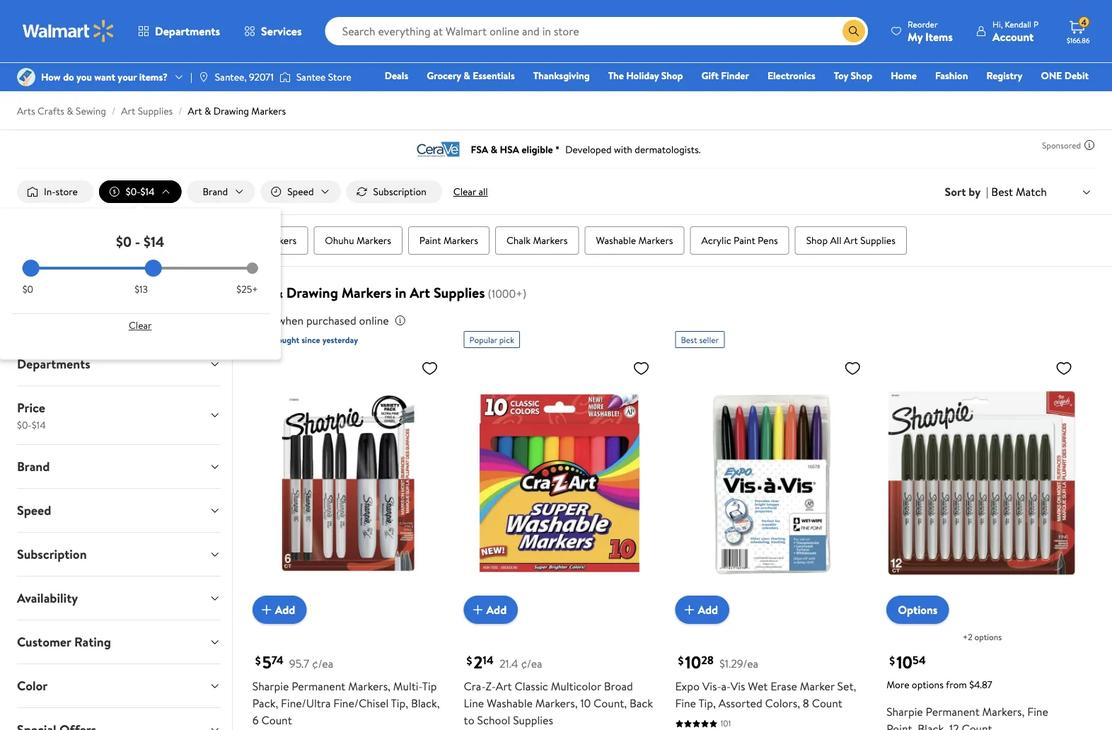 Task type: describe. For each thing, give the bounding box(es) containing it.
ohuhu markers link
[[314, 227, 403, 255]]

 image for santee store
[[279, 70, 291, 84]]

set,
[[838, 679, 857, 694]]

registry link
[[980, 68, 1029, 83]]

the
[[608, 69, 624, 82]]

multicolor
[[551, 679, 601, 694]]

wet
[[748, 679, 768, 694]]

paint markers
[[420, 234, 478, 247]]

12
[[950, 721, 959, 730]]

best for best match
[[992, 184, 1013, 199]]

+2
[[963, 631, 973, 643]]

brand tab
[[6, 445, 232, 488]]

best for best seller
[[681, 334, 697, 346]]

a-
[[721, 679, 731, 694]]

sharpie inside sharpie permanent markers, fine point, black, 12 count
[[887, 704, 923, 719]]

colors,
[[765, 696, 800, 711]]

in-store
[[44, 185, 78, 198]]

departments inside popup button
[[155, 23, 220, 39]]

add for 2
[[487, 602, 507, 618]]

price tab
[[6, 386, 232, 444]]

toy
[[834, 69, 849, 82]]

markers down 92071
[[251, 104, 286, 118]]

count inside $ 5 74 95.7 ¢/ea sharpie permanent markers, multi-tip pack, fine/ultra fine/chisel tip, black, 6 count
[[262, 713, 292, 728]]

markers for prismacolor markers
[[172, 234, 207, 247]]

one debit walmart+
[[1041, 69, 1089, 102]]

4
[[1082, 16, 1087, 28]]

my
[[908, 29, 923, 44]]

10 for 10
[[897, 650, 913, 674]]

how
[[41, 70, 61, 84]]

multi-
[[393, 679, 422, 694]]

cra-
[[464, 679, 486, 694]]

supplies down 'items?'
[[138, 104, 173, 118]]

color button
[[6, 664, 232, 707]]

0 horizontal spatial shop
[[662, 69, 683, 82]]

1 vertical spatial drawing
[[286, 283, 338, 303]]

ohuhu
[[325, 234, 354, 247]]

brand button inside sort and filter section element
[[187, 180, 255, 203]]

clear all
[[453, 185, 488, 198]]

registry
[[987, 69, 1023, 82]]

deals link
[[378, 68, 415, 83]]

3 add from the left
[[698, 602, 718, 618]]

0 horizontal spatial |
[[190, 70, 192, 84]]

ohuhu markers
[[325, 234, 391, 247]]

subscription inside subscription dropdown button
[[17, 545, 87, 563]]

$0- inside price $0-$14
[[17, 418, 32, 432]]

¢/ea for 2
[[521, 656, 543, 672]]

sharpie permanent markers, multi-tip pack, fine/ultra fine/chisel tip, black, 6 count image
[[252, 354, 444, 613]]

back
[[630, 696, 653, 711]]

one
[[1041, 69, 1062, 82]]

prismacolor markers link
[[107, 227, 218, 255]]

reorder
[[908, 18, 938, 30]]

washable inside $ 2 14 21.4 ¢/ea cra-z-art classic multicolor broad line washable markers, 10 count, back to school supplies
[[487, 696, 533, 711]]

options for +2
[[975, 631, 1002, 643]]

posca markers
[[235, 234, 297, 247]]

point,
[[887, 721, 915, 730]]

sharpie inside $ 5 74 95.7 ¢/ea sharpie permanent markers, multi-tip pack, fine/ultra fine/chisel tip, black, 6 count
[[252, 679, 289, 694]]

+2 options
[[963, 631, 1002, 643]]

home
[[891, 69, 917, 82]]

14
[[483, 653, 494, 668]]

options
[[898, 602, 938, 618]]

prismacolor markers
[[119, 234, 207, 247]]

add to favorites list, cra-z-art classic multicolor broad line washable markers, 10 count, back to school supplies image
[[633, 360, 650, 377]]

$ 2 14 21.4 ¢/ea cra-z-art classic multicolor broad line washable markers, 10 count, back to school supplies
[[464, 650, 653, 728]]

when
[[278, 313, 304, 328]]

art right "in"
[[410, 283, 430, 303]]

best match
[[992, 184, 1047, 199]]

add to favorites list, expo vis-a-vis wet erase marker set, fine tip, assorted colors, 8 count image
[[844, 360, 861, 377]]

search icon image
[[849, 25, 860, 37]]

price when purchased online
[[250, 313, 389, 328]]

art down your
[[121, 104, 135, 118]]

add to favorites list, sharpie permanent markers, multi-tip pack, fine/ultra fine/chisel tip, black, 6 count image
[[421, 360, 438, 377]]

$14 for price $0-$14
[[32, 418, 46, 432]]

(1000+)
[[488, 286, 527, 302]]

your
[[118, 70, 137, 84]]

permanent inside sharpie permanent markers, fine point, black, 12 count
[[926, 704, 980, 719]]

1 vertical spatial brand button
[[6, 445, 232, 488]]

$0 for $0
[[22, 282, 33, 296]]

assorted
[[719, 696, 763, 711]]

markers for chalk markers
[[533, 234, 568, 247]]

1 paint from the left
[[420, 234, 441, 247]]

toy shop
[[834, 69, 873, 82]]

match
[[1016, 184, 1047, 199]]

santee, 92071
[[215, 70, 274, 84]]

brand for the brand 'dropdown button' inside sort and filter section element
[[203, 185, 228, 198]]

the holiday shop link
[[602, 68, 690, 83]]

markers for posca markers
[[262, 234, 297, 247]]

92071
[[249, 70, 274, 84]]

art & drawing markers in art supplies (1000+)
[[250, 283, 527, 303]]

& up when
[[273, 283, 283, 303]]

$0-$14
[[126, 185, 155, 198]]

tip
[[422, 679, 437, 694]]

$14 for $0 - $14
[[144, 231, 164, 251]]

electronics link
[[761, 68, 822, 83]]

28
[[701, 653, 714, 668]]

store
[[328, 70, 352, 84]]

popular
[[470, 334, 497, 346]]

availability
[[17, 589, 78, 607]]

color
[[17, 677, 48, 695]]

10 inside $ 2 14 21.4 ¢/ea cra-z-art classic multicolor broad line washable markers, 10 count, back to school supplies
[[581, 696, 591, 711]]

chalk markers
[[507, 234, 568, 247]]

fine inside sharpie permanent markers, fine point, black, 12 count
[[1028, 704, 1049, 719]]

items?
[[139, 70, 168, 84]]

sharpie permanent markers, fine point, black, 12 count image
[[887, 354, 1078, 613]]

pack,
[[252, 696, 278, 711]]

markers, inside $ 2 14 21.4 ¢/ea cra-z-art classic multicolor broad line washable markers, 10 count, back to school supplies
[[536, 696, 578, 711]]

fashion
[[936, 69, 968, 82]]

¢/ea for 5
[[312, 656, 334, 672]]

add button for 5
[[252, 596, 307, 624]]

arts
[[17, 104, 35, 118]]

customer
[[17, 633, 71, 651]]

& right grocery
[[464, 69, 470, 82]]

posca markers link
[[224, 227, 308, 255]]

Walmart Site-Wide search field
[[325, 17, 868, 45]]

line
[[464, 696, 484, 711]]

$0 - $14
[[116, 231, 164, 251]]

holiday
[[626, 69, 659, 82]]

services button
[[232, 14, 314, 48]]

2
[[474, 650, 483, 674]]

clear for clear all
[[453, 185, 476, 198]]

customer rating tab
[[6, 620, 232, 664]]

permanent inside $ 5 74 95.7 ¢/ea sharpie permanent markers, multi-tip pack, fine/ultra fine/chisel tip, black, 6 count
[[292, 679, 346, 694]]

walmart+
[[1047, 88, 1089, 102]]

purchased
[[306, 313, 357, 328]]

supplies left (1000+)
[[434, 283, 485, 303]]

reorder my items
[[908, 18, 953, 44]]

markers up online
[[342, 283, 392, 303]]

departments inside dropdown button
[[17, 355, 90, 373]]

availability button
[[6, 577, 232, 620]]

$0 range field
[[22, 267, 258, 270]]

$ 10 28 $1.29/ea expo vis-a-vis wet erase marker set, fine tip, assorted colors, 8 count
[[675, 650, 857, 711]]

0 horizontal spatial speed button
[[6, 489, 232, 532]]

all
[[830, 234, 842, 247]]

hi, kendall p account
[[993, 18, 1039, 44]]

the holiday shop
[[608, 69, 683, 82]]

hi,
[[993, 18, 1003, 30]]

count inside $ 10 28 $1.29/ea expo vis-a-vis wet erase marker set, fine tip, assorted colors, 8 count
[[812, 696, 843, 711]]

walmart+ link
[[1041, 88, 1095, 103]]

electronics
[[768, 69, 816, 82]]

customer rating button
[[6, 620, 232, 664]]



Task type: locate. For each thing, give the bounding box(es) containing it.
2 add button from the left
[[464, 596, 518, 624]]

/ right art supplies link
[[179, 104, 182, 118]]

speed inside sort and filter section element
[[287, 185, 314, 198]]

/
[[112, 104, 116, 118], [179, 104, 182, 118]]

2 add from the left
[[487, 602, 507, 618]]

tip,
[[391, 696, 408, 711], [699, 696, 716, 711]]

1 vertical spatial permanent
[[926, 704, 980, 719]]

options link
[[887, 596, 949, 624]]

$ left 5
[[255, 653, 261, 669]]

10 inside $ 10 28 $1.29/ea expo vis-a-vis wet erase marker set, fine tip, assorted colors, 8 count
[[685, 650, 701, 674]]

brand button up speed tab
[[6, 445, 232, 488]]

price for $0-
[[17, 399, 45, 417]]

¢/ea
[[312, 656, 334, 672], [521, 656, 543, 672]]

2 add to cart image from the left
[[681, 602, 698, 619]]

0 vertical spatial price
[[250, 313, 275, 328]]

1 vertical spatial $0
[[22, 282, 33, 296]]

toy shop link
[[828, 68, 879, 83]]

add to cart image
[[258, 602, 275, 619], [681, 602, 698, 619]]

broad
[[604, 679, 633, 694]]

0 vertical spatial clear
[[453, 185, 476, 198]]

1 vertical spatial price
[[17, 399, 45, 417]]

sharpie up point,
[[887, 704, 923, 719]]

¢/ea right 95.7
[[312, 656, 334, 672]]

markers inside "link"
[[262, 234, 297, 247]]

74
[[272, 653, 284, 668]]

santee
[[296, 70, 326, 84]]

$14 inside dropdown button
[[141, 185, 155, 198]]

washable inside "washable markers" 'link'
[[596, 234, 636, 247]]

ad disclaimer and feedback for skylinedisplayad image
[[1084, 139, 1095, 151]]

count right the 12
[[962, 721, 993, 730]]

expo
[[675, 679, 700, 694]]

by
[[969, 184, 981, 200]]

& right crafts
[[67, 104, 73, 118]]

2 ¢/ea from the left
[[521, 656, 543, 672]]

washable markers
[[596, 234, 673, 247]]

how do you want your items?
[[41, 70, 168, 84]]

0 vertical spatial subscription
[[373, 185, 427, 198]]

1 horizontal spatial markers,
[[536, 696, 578, 711]]

$ for $ 10 54
[[890, 653, 895, 669]]

4 $ from the left
[[890, 653, 895, 669]]

subscription
[[373, 185, 427, 198], [17, 545, 87, 563]]

1 vertical spatial speed
[[17, 502, 51, 519]]

gift finder
[[702, 69, 749, 82]]

classic
[[515, 679, 548, 694]]

tab
[[6, 708, 232, 730]]

permanent up the fine/ultra
[[292, 679, 346, 694]]

brand up "posca markers" "link"
[[203, 185, 228, 198]]

expo vis-a-vis wet erase marker set, fine tip, assorted colors, 8 count image
[[675, 354, 867, 613]]

2 tip, from the left
[[699, 696, 716, 711]]

1 horizontal spatial  image
[[279, 70, 291, 84]]

1 horizontal spatial tip,
[[699, 696, 716, 711]]

paint left pens
[[734, 234, 756, 247]]

$ inside $ 2 14 21.4 ¢/ea cra-z-art classic multicolor broad line washable markers, 10 count, back to school supplies
[[467, 653, 472, 669]]

1 horizontal spatial permanent
[[926, 704, 980, 719]]

clear left all
[[453, 185, 476, 198]]

one debit link
[[1035, 68, 1095, 83]]

clear inside sort and filter section element
[[453, 185, 476, 198]]

1 vertical spatial subscription
[[17, 545, 87, 563]]

since
[[302, 334, 320, 346]]

selected
[[17, 279, 67, 297]]

art right art supplies link
[[188, 104, 202, 118]]

| right by
[[987, 184, 989, 200]]

arts crafts & sewing / art supplies / art & drawing markers
[[17, 104, 286, 118]]

best right by
[[992, 184, 1013, 199]]

0 vertical spatial brand
[[203, 185, 228, 198]]

1 vertical spatial $14
[[144, 231, 164, 251]]

2 horizontal spatial markers,
[[983, 704, 1025, 719]]

1 horizontal spatial 10
[[685, 650, 701, 674]]

art right all
[[844, 234, 858, 247]]

1 horizontal spatial black,
[[918, 721, 947, 730]]

1 horizontal spatial count
[[812, 696, 843, 711]]

markers right prismacolor
[[172, 234, 207, 247]]

subscription inside subscription button
[[373, 185, 427, 198]]

price inside price $0-$14
[[17, 399, 45, 417]]

0 horizontal spatial 10
[[581, 696, 591, 711]]

walmart image
[[23, 20, 115, 42]]

permanent up the 12
[[926, 704, 980, 719]]

grocery
[[427, 69, 461, 82]]

 image
[[198, 71, 209, 83]]

black, down tip
[[411, 696, 440, 711]]

sharpie up pack,
[[252, 679, 289, 694]]

markers for paint markers
[[444, 234, 478, 247]]

supplies
[[138, 104, 173, 118], [861, 234, 896, 247], [434, 283, 485, 303], [513, 713, 553, 728]]

1 horizontal spatial clear
[[453, 185, 476, 198]]

markers, up fine/chisel at bottom
[[348, 679, 391, 694]]

1 vertical spatial departments
[[17, 355, 90, 373]]

markers down clear all button
[[444, 234, 478, 247]]

0 horizontal spatial departments
[[17, 355, 90, 373]]

$166.86
[[1067, 35, 1090, 45]]

2 paint from the left
[[734, 234, 756, 247]]

10 for expo vis-a-vis wet erase marker set, fine tip, assorted colors, 8 count
[[685, 650, 701, 674]]

1 vertical spatial brand
[[17, 458, 50, 475]]

count down pack,
[[262, 713, 292, 728]]

seller
[[699, 334, 719, 346]]

 image left how
[[17, 68, 35, 86]]

1 horizontal spatial subscription
[[373, 185, 427, 198]]

$0- inside dropdown button
[[126, 185, 141, 198]]

95.7
[[289, 656, 309, 672]]

$ up more
[[890, 653, 895, 669]]

$ up expo
[[678, 653, 684, 669]]

2 / from the left
[[179, 104, 182, 118]]

¢/ea inside $ 5 74 95.7 ¢/ea sharpie permanent markers, multi-tip pack, fine/ultra fine/chisel tip, black, 6 count
[[312, 656, 334, 672]]

0 horizontal spatial fine
[[675, 696, 696, 711]]

brand for bottom the brand 'dropdown button'
[[17, 458, 50, 475]]

1 $ from the left
[[255, 653, 261, 669]]

1 horizontal spatial washable
[[596, 234, 636, 247]]

100+ bought since yesterday
[[252, 334, 358, 346]]

add up 74
[[275, 602, 295, 618]]

tip, down multi-
[[391, 696, 408, 711]]

fine/ultra
[[281, 696, 331, 711]]

departments button
[[126, 14, 232, 48]]

$ for $ 2 14 21.4 ¢/ea cra-z-art classic multicolor broad line washable markers, 10 count, back to school supplies
[[467, 653, 472, 669]]

0 horizontal spatial subscription
[[17, 545, 87, 563]]

0 horizontal spatial count
[[262, 713, 292, 728]]

shop left all
[[807, 234, 828, 247]]

¢/ea inside $ 2 14 21.4 ¢/ea cra-z-art classic multicolor broad line washable markers, 10 count, back to school supplies
[[521, 656, 543, 672]]

options right +2
[[975, 631, 1002, 643]]

0 vertical spatial $0
[[116, 231, 132, 251]]

art inside $ 2 14 21.4 ¢/ea cra-z-art classic multicolor broad line washable markers, 10 count, back to school supplies
[[496, 679, 512, 694]]

art inside "link"
[[844, 234, 858, 247]]

|
[[190, 70, 192, 84], [987, 184, 989, 200]]

$ inside $ 10 28 $1.29/ea expo vis-a-vis wet erase marker set, fine tip, assorted colors, 8 count
[[678, 653, 684, 669]]

subscription button
[[6, 533, 232, 576]]

subscription up ohuhu markers
[[373, 185, 427, 198]]

1 horizontal spatial $0-
[[126, 185, 141, 198]]

0 horizontal spatial markers,
[[348, 679, 391, 694]]

best inside dropdown button
[[992, 184, 1013, 199]]

2 vertical spatial $14
[[32, 418, 46, 432]]

1 vertical spatial speed button
[[6, 489, 232, 532]]

brand inside sort and filter section element
[[203, 185, 228, 198]]

$4.87
[[970, 678, 993, 692]]

options for more
[[912, 678, 944, 692]]

tip, down vis- on the bottom of the page
[[699, 696, 716, 711]]

price $0-$14
[[17, 399, 46, 432]]

1 horizontal spatial options
[[975, 631, 1002, 643]]

essentials
[[473, 69, 515, 82]]

$0 left filters
[[22, 282, 33, 296]]

1 vertical spatial best
[[681, 334, 697, 346]]

applied filters section element
[[17, 279, 105, 297]]

 image
[[17, 68, 35, 86], [279, 70, 291, 84]]

school
[[477, 713, 510, 728]]

add button up 14
[[464, 596, 518, 624]]

1 vertical spatial washable
[[487, 696, 533, 711]]

supplies inside $ 2 14 21.4 ¢/ea cra-z-art classic multicolor broad line washable markers, 10 count, back to school supplies
[[513, 713, 553, 728]]

selected filters
[[17, 279, 105, 297]]

0 horizontal spatial permanent
[[292, 679, 346, 694]]

count inside sharpie permanent markers, fine point, black, 12 count
[[962, 721, 993, 730]]

1 vertical spatial $0-
[[17, 418, 32, 432]]

1 horizontal spatial brand
[[203, 185, 228, 198]]

black, left the 12
[[918, 721, 947, 730]]

brand button up posca
[[187, 180, 255, 203]]

best left the seller
[[681, 334, 697, 346]]

tip, for 10
[[699, 696, 716, 711]]

speed
[[287, 185, 314, 198], [17, 502, 51, 519]]

1 horizontal spatial drawing
[[286, 283, 338, 303]]

0 vertical spatial $14
[[141, 185, 155, 198]]

1 vertical spatial clear
[[129, 318, 152, 332]]

z-
[[486, 679, 496, 694]]

1 horizontal spatial speed button
[[261, 180, 341, 203]]

black, inside $ 5 74 95.7 ¢/ea sharpie permanent markers, multi-tip pack, fine/ultra fine/chisel tip, black, 6 count
[[411, 696, 440, 711]]

$ inside "$ 10 54"
[[890, 653, 895, 669]]

tip, inside $ 10 28 $1.29/ea expo vis-a-vis wet erase marker set, fine tip, assorted colors, 8 count
[[699, 696, 716, 711]]

markers, down $4.87
[[983, 704, 1025, 719]]

$0 left - in the top of the page
[[116, 231, 132, 251]]

0 horizontal spatial $0-
[[17, 418, 32, 432]]

drawing down santee,
[[213, 104, 249, 118]]

0 horizontal spatial paint
[[420, 234, 441, 247]]

1 add button from the left
[[252, 596, 307, 624]]

paint markers link
[[408, 227, 490, 255]]

clear for clear
[[129, 318, 152, 332]]

21.4
[[500, 656, 518, 672]]

speed button up subscription dropdown button
[[6, 489, 232, 532]]

0 vertical spatial options
[[975, 631, 1002, 643]]

speed tab
[[6, 489, 232, 532]]

add button up '28'
[[675, 596, 730, 624]]

subscription up availability
[[17, 545, 87, 563]]

in-
[[44, 185, 56, 198]]

0 horizontal spatial price
[[17, 399, 45, 417]]

$ inside $ 5 74 95.7 ¢/ea sharpie permanent markers, multi-tip pack, fine/ultra fine/chisel tip, black, 6 count
[[255, 653, 261, 669]]

thanksgiving
[[533, 69, 590, 82]]

0 horizontal spatial washable
[[487, 696, 533, 711]]

3 $ from the left
[[678, 653, 684, 669]]

| right 'items?'
[[190, 70, 192, 84]]

0 vertical spatial $0-
[[126, 185, 141, 198]]

0 horizontal spatial sharpie
[[252, 679, 289, 694]]

markers right posca
[[262, 234, 297, 247]]

speed button up posca markers
[[261, 180, 341, 203]]

1 horizontal spatial speed
[[287, 185, 314, 198]]

1 horizontal spatial sharpie
[[887, 704, 923, 719]]

0 vertical spatial washable
[[596, 234, 636, 247]]

cra-z-art classic multicolor broad line washable markers, 10 count, back to school supplies image
[[464, 354, 656, 613]]

tip, for 5
[[391, 696, 408, 711]]

0 vertical spatial brand button
[[187, 180, 255, 203]]

$14 inside price $0-$14
[[32, 418, 46, 432]]

$25+
[[237, 282, 258, 296]]

1 horizontal spatial /
[[179, 104, 182, 118]]

legal information image
[[395, 315, 406, 326]]

add to favorites list, sharpie permanent markers, fine point, black, 12 count image
[[1056, 360, 1073, 377]]

markers right chalk
[[533, 234, 568, 247]]

1 horizontal spatial paint
[[734, 234, 756, 247]]

black,
[[411, 696, 440, 711], [918, 721, 947, 730]]

drawing up price when purchased online at the top left of page
[[286, 283, 338, 303]]

-
[[135, 231, 140, 251]]

speed button
[[261, 180, 341, 203], [6, 489, 232, 532]]

$ left 2
[[467, 653, 472, 669]]

2 horizontal spatial add button
[[675, 596, 730, 624]]

add button up 74
[[252, 596, 307, 624]]

markers inside 'link'
[[639, 234, 673, 247]]

10
[[685, 650, 701, 674], [897, 650, 913, 674], [581, 696, 591, 711]]

markers, inside sharpie permanent markers, fine point, black, 12 count
[[983, 704, 1025, 719]]

list item
[[17, 310, 88, 336]]

arts crafts & sewing link
[[17, 104, 106, 118]]

1 horizontal spatial |
[[987, 184, 989, 200]]

| inside sort and filter section element
[[987, 184, 989, 200]]

posca
[[235, 234, 260, 247]]

1 tip, from the left
[[391, 696, 408, 711]]

10 up expo
[[685, 650, 701, 674]]

0 vertical spatial |
[[190, 70, 192, 84]]

1 ¢/ea from the left
[[312, 656, 334, 672]]

sort
[[945, 184, 966, 200]]

0 horizontal spatial best
[[681, 334, 697, 346]]

count
[[812, 696, 843, 711], [262, 713, 292, 728], [962, 721, 993, 730]]

departments up price $0-$14
[[17, 355, 90, 373]]

add to cart image
[[470, 602, 487, 619]]

0 vertical spatial speed button
[[261, 180, 341, 203]]

0 horizontal spatial brand
[[17, 458, 50, 475]]

markers, down multicolor
[[536, 696, 578, 711]]

departments up 'items?'
[[155, 23, 220, 39]]

2 $ from the left
[[467, 653, 472, 669]]

add button for 2
[[464, 596, 518, 624]]

/ right sewing
[[112, 104, 116, 118]]

brand down price $0-$14
[[17, 458, 50, 475]]

& right art supplies link
[[204, 104, 211, 118]]

supplies down "classic"
[[513, 713, 553, 728]]

$ for $ 10 28 $1.29/ea expo vis-a-vis wet erase marker set, fine tip, assorted colors, 8 count
[[678, 653, 684, 669]]

0 horizontal spatial speed
[[17, 502, 51, 519]]

1 horizontal spatial add button
[[464, 596, 518, 624]]

0 horizontal spatial /
[[112, 104, 116, 118]]

¢/ea up "classic"
[[521, 656, 543, 672]]

sort and filter section element
[[0, 169, 1112, 214]]

2 horizontal spatial add
[[698, 602, 718, 618]]

0 vertical spatial sharpie
[[252, 679, 289, 694]]

art & drawing markers link
[[188, 104, 286, 118]]

0 vertical spatial best
[[992, 184, 1013, 199]]

 image right 92071
[[279, 70, 291, 84]]

markers left acrylic
[[639, 234, 673, 247]]

fine inside $ 10 28 $1.29/ea expo vis-a-vis wet erase marker set, fine tip, assorted colors, 8 count
[[675, 696, 696, 711]]

bought
[[273, 334, 300, 346]]

$0 for $0 - $14
[[116, 231, 132, 251]]

1 horizontal spatial add
[[487, 602, 507, 618]]

1 horizontal spatial $0
[[116, 231, 132, 251]]

0 horizontal spatial drawing
[[213, 104, 249, 118]]

markers right the ohuhu
[[357, 234, 391, 247]]

10 down multicolor
[[581, 696, 591, 711]]

1 vertical spatial options
[[912, 678, 944, 692]]

0 horizontal spatial $0
[[22, 282, 33, 296]]

markers,
[[348, 679, 391, 694], [536, 696, 578, 711], [983, 704, 1025, 719]]

subscription tab
[[6, 533, 232, 576]]

finder
[[721, 69, 749, 82]]

yesterday
[[322, 334, 358, 346]]

10 up more
[[897, 650, 913, 674]]

$ for $ 5 74 95.7 ¢/ea sharpie permanent markers, multi-tip pack, fine/ultra fine/chisel tip, black, 6 count
[[255, 653, 261, 669]]

markers for washable markers
[[639, 234, 673, 247]]

0 horizontal spatial  image
[[17, 68, 35, 86]]

54
[[913, 653, 926, 668]]

1 vertical spatial black,
[[918, 721, 947, 730]]

color tab
[[6, 664, 232, 707]]

clear down $13
[[129, 318, 152, 332]]

black, inside sharpie permanent markers, fine point, black, 12 count
[[918, 721, 947, 730]]

0 horizontal spatial tip,
[[391, 696, 408, 711]]

gift finder link
[[695, 68, 756, 83]]

rating
[[74, 633, 111, 651]]

6
[[252, 713, 259, 728]]

supplies right all
[[861, 234, 896, 247]]

2 horizontal spatial count
[[962, 721, 993, 730]]

paint down subscription button
[[420, 234, 441, 247]]

art down 21.4
[[496, 679, 512, 694]]

0 vertical spatial permanent
[[292, 679, 346, 694]]

1 vertical spatial |
[[987, 184, 989, 200]]

1 horizontal spatial ¢/ea
[[521, 656, 543, 672]]

add to cart image for 5
[[258, 602, 275, 619]]

0 horizontal spatial ¢/ea
[[312, 656, 334, 672]]

shop inside "link"
[[807, 234, 828, 247]]

in
[[395, 283, 407, 303]]

$
[[255, 653, 261, 669], [467, 653, 472, 669], [678, 653, 684, 669], [890, 653, 895, 669]]

0 horizontal spatial clear
[[129, 318, 152, 332]]

100+
[[252, 334, 271, 346]]

2 horizontal spatial 10
[[897, 650, 913, 674]]

&
[[464, 69, 470, 82], [67, 104, 73, 118], [204, 104, 211, 118], [273, 283, 283, 303]]

1 add to cart image from the left
[[258, 602, 275, 619]]

art
[[121, 104, 135, 118], [188, 104, 202, 118], [844, 234, 858, 247], [250, 283, 270, 303], [410, 283, 430, 303], [496, 679, 512, 694]]

1 vertical spatial sharpie
[[887, 704, 923, 719]]

0 vertical spatial drawing
[[213, 104, 249, 118]]

markers, inside $ 5 74 95.7 ¢/ea sharpie permanent markers, multi-tip pack, fine/ultra fine/chisel tip, black, 6 count
[[348, 679, 391, 694]]

tip, inside $ 5 74 95.7 ¢/ea sharpie permanent markers, multi-tip pack, fine/ultra fine/chisel tip, black, 6 count
[[391, 696, 408, 711]]

options down 54
[[912, 678, 944, 692]]

departments tab
[[6, 342, 232, 386]]

speed inside speed tab
[[17, 502, 51, 519]]

art up 100+
[[250, 283, 270, 303]]

8
[[803, 696, 809, 711]]

shop right the holiday at the right top
[[662, 69, 683, 82]]

add up '28'
[[698, 602, 718, 618]]

price for when
[[250, 313, 275, 328]]

 image for how do you want your items?
[[17, 68, 35, 86]]

0 horizontal spatial add
[[275, 602, 295, 618]]

Search search field
[[325, 17, 868, 45]]

0 horizontal spatial options
[[912, 678, 944, 692]]

supplies inside "link"
[[861, 234, 896, 247]]

3 add button from the left
[[675, 596, 730, 624]]

in-store button
[[17, 180, 93, 203]]

santee store
[[296, 70, 352, 84]]

pick
[[499, 334, 514, 346]]

markers for ohuhu markers
[[357, 234, 391, 247]]

acrylic
[[702, 234, 731, 247]]

1 add from the left
[[275, 602, 295, 618]]

0 vertical spatial departments
[[155, 23, 220, 39]]

brand inside tab
[[17, 458, 50, 475]]

1 / from the left
[[112, 104, 116, 118]]

chalk
[[507, 234, 531, 247]]

add for 5
[[275, 602, 295, 618]]

shop right toy
[[851, 69, 873, 82]]

$ 5 74 95.7 ¢/ea sharpie permanent markers, multi-tip pack, fine/ultra fine/chisel tip, black, 6 count
[[252, 650, 440, 728]]

1 horizontal spatial price
[[250, 313, 275, 328]]

1 horizontal spatial shop
[[807, 234, 828, 247]]

2 horizontal spatial shop
[[851, 69, 873, 82]]

1 horizontal spatial departments
[[155, 23, 220, 39]]

1 horizontal spatial best
[[992, 184, 1013, 199]]

0 horizontal spatial add to cart image
[[258, 602, 275, 619]]

1 horizontal spatial fine
[[1028, 704, 1049, 719]]

add up 14
[[487, 602, 507, 618]]

1 horizontal spatial add to cart image
[[681, 602, 698, 619]]

add to cart image for 10
[[681, 602, 698, 619]]

pens
[[758, 234, 778, 247]]

fine/chisel
[[333, 696, 389, 711]]

count down marker at bottom right
[[812, 696, 843, 711]]

availability tab
[[6, 577, 232, 620]]



Task type: vqa. For each thing, say whether or not it's contained in the screenshot.
1st Add button from left
yes



